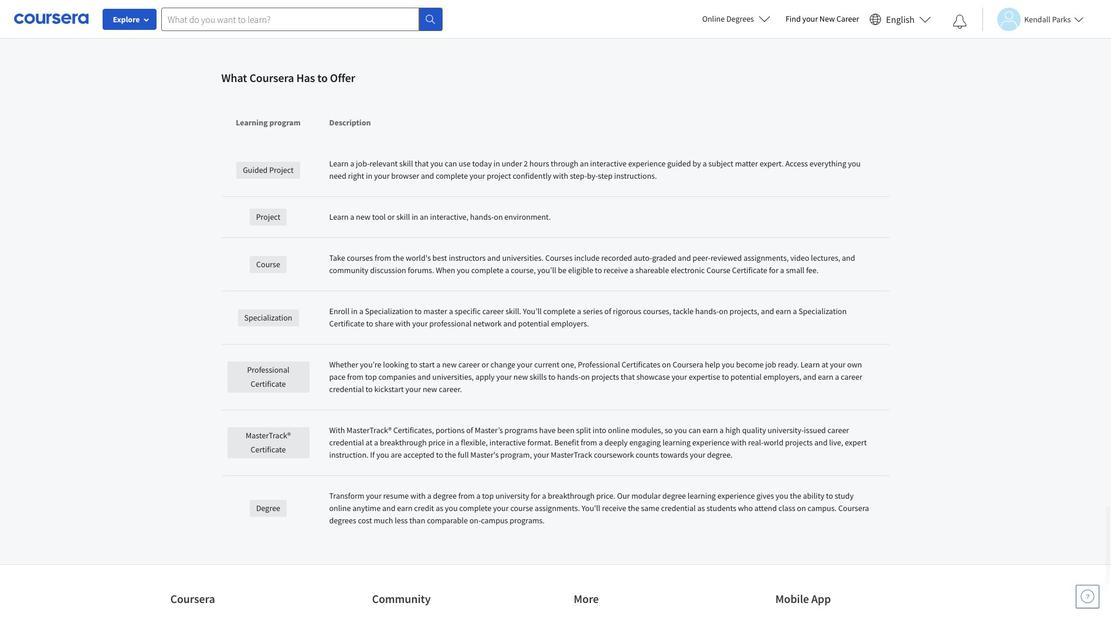Task type: describe. For each thing, give the bounding box(es) containing it.
complete inside transform your resume with a degree from a top university for a breakthrough price. our modular degree learning experience gives you the ability to study online anytime and earn credit as you complete your course assignments. you'll receive the same credential as students who attend class on campus. coursera degrees cost much less than comparable on-campus programs.
[[459, 503, 492, 514]]

projects inside whether you're looking to start a new career or change your current one, professional certificates on coursera help you become job ready. learn at your own pace from top companies and universities, apply your new skills to hands-on projects that showcase your expertise to potential employers, and earn a career credential to kickstart your new career.
[[591, 372, 619, 382]]

certificate inside enroll in a specialization to master a specific career skill. you'll complete a series of rigorous courses, tackle hands-on projects, and earn a specialization certificate to share with your professional network and potential employers.
[[329, 318, 364, 329]]

on right skills
[[581, 372, 590, 382]]

discussion
[[370, 265, 406, 276]]

a down small at right
[[793, 306, 797, 317]]

0 horizontal spatial specialization
[[244, 312, 292, 323]]

master's
[[475, 425, 503, 436]]

expert
[[845, 437, 867, 448]]

when
[[436, 265, 455, 276]]

certificate inside "mastertrack® certificate"
[[251, 444, 286, 455]]

projects inside with mastertrack® certificates, portions of master's programs have been split into online modules, so you can earn a high quality university-issued career credential at a breakthrough price in a flexible, interactive format. benefit from a deeply engaging learning experience with real-world projects and live, expert instruction. if you are accepted to the full master's program, your mastertrack coursework counts towards your degree.
[[785, 437, 813, 448]]

mastertrack® certificate
[[246, 430, 291, 455]]

price
[[428, 437, 445, 448]]

to down current
[[548, 372, 556, 382]]

potential inside enroll in a specialization to master a specific career skill. you'll complete a series of rigorous courses, tackle hands-on projects, and earn a specialization certificate to share with your professional network and potential employers.
[[518, 318, 549, 329]]

you inside take courses from the world's best instructors and universities. courses include recorded auto-graded and peer-reviewed assignments, video lectures, and community discussion forums. when you complete a course, you'll be eligible to receive a shareable electronic course certificate for a small fee.
[[457, 265, 470, 276]]

a left high at right
[[720, 425, 724, 436]]

interactive inside with mastertrack® certificates, portions of master's programs have been split into online modules, so you can earn a high quality university-issued career credential at a breakthrough price in a flexible, interactive format. benefit from a deeply engaging learning experience with real-world projects and live, expert instruction. if you are accepted to the full master's program, your mastertrack coursework counts towards your degree.
[[489, 437, 526, 448]]

interactive inside "learn a job-relevant skill that you can use today in under 2 hours through an interactive experience guided by a subject matter expert. access everything you need right in your browser and complete your project confidently with step-by-step instructions."
[[590, 158, 627, 169]]

to right the has
[[317, 70, 328, 85]]

guided
[[243, 164, 268, 175]]

are
[[391, 450, 402, 460]]

find your new career
[[786, 13, 859, 24]]

a right start
[[436, 359, 441, 370]]

your down relevant
[[374, 171, 390, 181]]

course
[[510, 503, 533, 514]]

format.
[[527, 437, 553, 448]]

certificates,
[[393, 425, 434, 436]]

eligible
[[568, 265, 593, 276]]

that inside whether you're looking to start a new career or change your current one, professional certificates on coursera help you become job ready. learn at your own pace from top companies and universities, apply your new skills to hands-on projects that showcase your expertise to potential employers, and earn a career credential to kickstart your new career.
[[621, 372, 635, 382]]

a up on-
[[476, 491, 481, 501]]

career up apply
[[458, 359, 480, 370]]

to inside take courses from the world's best instructors and universities. courses include recorded auto-graded and peer-reviewed assignments, video lectures, and community discussion forums. when you complete a course, you'll be eligible to receive a shareable electronic course certificate for a small fee.
[[595, 265, 602, 276]]

and inside transform your resume with a degree from a top university for a breakthrough price. our modular degree learning experience gives you the ability to study online anytime and earn credit as you complete your course assignments. you'll receive the same credential as students who attend class on campus. coursera degrees cost much less than comparable on-campus programs.
[[382, 503, 395, 514]]

the down our
[[628, 503, 639, 514]]

today
[[472, 158, 492, 169]]

you up class
[[776, 491, 788, 501]]

a down auto-
[[630, 265, 634, 276]]

complete inside enroll in a specialization to master a specific career skill. you'll complete a series of rigorous courses, tackle hands-on projects, and earn a specialization certificate to share with your professional network and potential employers.
[[543, 306, 575, 317]]

at inside whether you're looking to start a new career or change your current one, professional certificates on coursera help you become job ready. learn at your own pace from top companies and universities, apply your new skills to hands-on projects that showcase your expertise to potential employers, and earn a career credential to kickstart your new career.
[[822, 359, 828, 370]]

learning
[[236, 117, 268, 128]]

to left the master at left
[[415, 306, 422, 317]]

a left "series" at right
[[577, 306, 581, 317]]

less
[[395, 515, 408, 526]]

table containing learning program
[[221, 97, 890, 541]]

0 horizontal spatial mastertrack®
[[246, 430, 291, 441]]

from inside take courses from the world's best instructors and universities. courses include recorded auto-graded and peer-reviewed assignments, video lectures, and community discussion forums. when you complete a course, you'll be eligible to receive a shareable electronic course certificate for a small fee.
[[375, 253, 391, 263]]

in left 'interactive,'
[[412, 212, 418, 222]]

campus.
[[808, 503, 837, 514]]

or inside whether you're looking to start a new career or change your current one, professional certificates on coursera help you become job ready. learn at your own pace from top companies and universities, apply your new skills to hands-on projects that showcase your expertise to potential employers, and earn a career credential to kickstart your new career.
[[482, 359, 489, 370]]

you right if
[[376, 450, 389, 460]]

a left course,
[[505, 265, 509, 276]]

experience inside transform your resume with a degree from a top university for a breakthrough price. our modular degree learning experience gives you the ability to study online anytime and earn credit as you complete your course assignments. you'll receive the same credential as students who attend class on campus. coursera degrees cost much less than comparable on-campus programs.
[[718, 491, 755, 501]]

a right the enroll
[[359, 306, 363, 317]]

in inside with mastertrack® certificates, portions of master's programs have been split into online modules, so you can earn a high quality university-issued career credential at a breakthrough price in a flexible, interactive format. benefit from a deeply engaging learning experience with real-world projects and live, expert instruction. if you are accepted to the full master's program, your mastertrack coursework counts towards your degree.
[[447, 437, 453, 448]]

cost
[[358, 515, 372, 526]]

master
[[423, 306, 447, 317]]

receive inside take courses from the world's best instructors and universities. courses include recorded auto-graded and peer-reviewed assignments, video lectures, and community discussion forums. when you complete a course, you'll be eligible to receive a shareable electronic course certificate for a small fee.
[[604, 265, 628, 276]]

rigorous
[[613, 306, 641, 317]]

by-
[[587, 171, 598, 181]]

showcase
[[636, 372, 670, 382]]

career inside enroll in a specialization to master a specific career skill. you'll complete a series of rigorous courses, tackle hands-on projects, and earn a specialization certificate to share with your professional network and potential employers.
[[482, 306, 504, 317]]

the inside with mastertrack® certificates, portions of master's programs have been split into online modules, so you can earn a high quality university-issued career credential at a breakthrough price in a flexible, interactive format. benefit from a deeply engaging learning experience with real-world projects and live, expert instruction. if you are accepted to the full master's program, your mastertrack coursework counts towards your degree.
[[445, 450, 456, 460]]

university
[[495, 491, 529, 501]]

guided
[[667, 158, 691, 169]]

your down change
[[496, 372, 512, 382]]

tool
[[372, 212, 386, 222]]

become
[[736, 359, 764, 370]]

your inside find your new career link
[[802, 13, 818, 24]]

experience inside "learn a job-relevant skill that you can use today in under 2 hours through an interactive experience guided by a subject matter expert. access everything you need right in your browser and complete your project confidently with step-by-step instructions."
[[628, 158, 666, 169]]

counts
[[636, 450, 659, 460]]

degree.
[[707, 450, 733, 460]]

our
[[617, 491, 630, 501]]

what
[[221, 70, 247, 85]]

on inside transform your resume with a degree from a top university for a breakthrough price. our modular degree learning experience gives you the ability to study online anytime and earn credit as you complete your course assignments. you'll receive the same credential as students who attend class on campus. coursera degrees cost much less than comparable on-campus programs.
[[797, 503, 806, 514]]

your down format.
[[534, 450, 549, 460]]

transform
[[329, 491, 364, 501]]

series
[[583, 306, 603, 317]]

learning program
[[236, 117, 301, 128]]

you right so at bottom
[[674, 425, 687, 436]]

on inside enroll in a specialization to master a specific career skill. you'll complete a series of rigorous courses, tackle hands-on projects, and earn a specialization certificate to share with your professional network and potential employers.
[[719, 306, 728, 317]]

shareable
[[635, 265, 669, 276]]

and down start
[[418, 372, 431, 382]]

coursera inside whether you're looking to start a new career or change your current one, professional certificates on coursera help you become job ready. learn at your own pace from top companies and universities, apply your new skills to hands-on projects that showcase your expertise to potential employers, and earn a career credential to kickstart your new career.
[[673, 359, 703, 370]]

projects,
[[730, 306, 759, 317]]

same
[[641, 503, 659, 514]]

program,
[[500, 450, 532, 460]]

a right by
[[703, 158, 707, 169]]

list containing 1
[[221, 28, 881, 41]]

take
[[329, 253, 345, 263]]

with inside transform your resume with a degree from a top university for a breakthrough price. our modular degree learning experience gives you the ability to study online anytime and earn credit as you complete your course assignments. you'll receive the same credential as students who attend class on campus. coursera degrees cost much less than comparable on-campus programs.
[[410, 491, 426, 501]]

full
[[458, 450, 469, 460]]

universities.
[[502, 253, 544, 263]]

you're
[[360, 359, 381, 370]]

can inside with mastertrack® certificates, portions of master's programs have been split into online modules, so you can earn a high quality university-issued career credential at a breakthrough price in a flexible, interactive format. benefit from a deeply engaging learning experience with real-world projects and live, expert instruction. if you are accepted to the full master's program, your mastertrack coursework counts towards your degree.
[[689, 425, 701, 436]]

online inside transform your resume with a degree from a top university for a breakthrough price. our modular degree learning experience gives you the ability to study online anytime and earn credit as you complete your course assignments. you'll receive the same credential as students who attend class on campus. coursera degrees cost much less than comparable on-campus programs.
[[329, 503, 351, 514]]

1 degree from the left
[[433, 491, 457, 501]]

video
[[790, 253, 809, 263]]

need
[[329, 171, 346, 181]]

step-
[[570, 171, 587, 181]]

flexible,
[[461, 437, 488, 448]]

learn a job-relevant skill that you can use today in under 2 hours through an interactive experience guided by a subject matter expert. access everything you need right in your browser and complete your project confidently with step-by-step instructions.
[[329, 158, 861, 181]]

your up campus
[[493, 503, 509, 514]]

hands- inside enroll in a specialization to master a specific career skill. you'll complete a series of rigorous courses, tackle hands-on projects, and earn a specialization certificate to share with your professional network and potential employers.
[[695, 306, 719, 317]]

1 vertical spatial skill
[[396, 212, 410, 222]]

offer
[[330, 70, 355, 85]]

to left "kickstart"
[[366, 384, 373, 395]]

a up credit
[[427, 491, 431, 501]]

at inside with mastertrack® certificates, portions of master's programs have been split into online modules, so you can earn a high quality university-issued career credential at a breakthrough price in a flexible, interactive format. benefit from a deeply engaging learning experience with real-world projects and live, expert instruction. if you are accepted to the full master's program, your mastertrack coursework counts towards your degree.
[[366, 437, 372, 448]]

mobile app
[[775, 592, 831, 606]]

potential inside whether you're looking to start a new career or change your current one, professional certificates on coursera help you become job ready. learn at your own pace from top companies and universities, apply your new skills to hands-on projects that showcase your expertise to potential employers, and earn a career credential to kickstart your new career.
[[731, 372, 762, 382]]

row containing enroll in a specialization to master a specific career skill. you'll complete a series of rigorous courses, tackle hands-on projects, and earn a specialization certificate to share with your professional network and potential employers.
[[221, 291, 890, 345]]

breakthrough inside transform your resume with a degree from a top university for a breakthrough price. our modular degree learning experience gives you the ability to study online anytime and earn credit as you complete your course assignments. you'll receive the same credential as students who attend class on campus. coursera degrees cost much less than comparable on-campus programs.
[[548, 491, 595, 501]]

start
[[419, 359, 435, 370]]

skills
[[530, 372, 547, 382]]

row containing learn a job-relevant skill that you can use today in under 2 hours through an interactive experience guided by a subject matter expert. access everything you need right in your browser and complete your project confidently with step-by-step instructions.
[[221, 144, 890, 197]]

a down into
[[599, 437, 603, 448]]

career down "own"
[[841, 372, 862, 382]]

project
[[487, 171, 511, 181]]

credit
[[414, 503, 434, 514]]

your inside enroll in a specialization to master a specific career skill. you'll complete a series of rigorous courses, tackle hands-on projects, and earn a specialization certificate to share with your professional network and potential employers.
[[412, 318, 428, 329]]

course,
[[511, 265, 536, 276]]

english
[[886, 13, 915, 25]]

coursera image
[[14, 10, 89, 28]]

new left tool
[[356, 212, 370, 222]]

than
[[409, 515, 425, 526]]

0 horizontal spatial professional
[[247, 365, 289, 375]]

access
[[785, 158, 808, 169]]

relevant
[[370, 158, 398, 169]]

skill inside "learn a job-relevant skill that you can use today in under 2 hours through an interactive experience guided by a subject matter expert. access everything you need right in your browser and complete your project confidently with step-by-step instructions."
[[399, 158, 413, 169]]

experience inside with mastertrack® certificates, portions of master's programs have been split into online modules, so you can earn a high quality university-issued career credential at a breakthrough price in a flexible, interactive format. benefit from a deeply engaging learning experience with real-world projects and live, expert instruction. if you are accepted to the full master's program, your mastertrack coursework counts towards your degree.
[[692, 437, 730, 448]]

mobile
[[775, 592, 809, 606]]

anytime
[[352, 503, 381, 514]]

earn inside enroll in a specialization to master a specific career skill. you'll complete a series of rigorous courses, tackle hands-on projects, and earn a specialization certificate to share with your professional network and potential employers.
[[776, 306, 791, 317]]

include
[[574, 253, 600, 263]]

the up class
[[790, 491, 801, 501]]

What do you want to learn? text field
[[161, 7, 419, 31]]

row containing project
[[221, 197, 890, 238]]

attend
[[755, 503, 777, 514]]

1 as from the left
[[436, 503, 443, 514]]

online degrees
[[702, 13, 754, 24]]

0 horizontal spatial course
[[256, 259, 280, 269]]

your up skills
[[517, 359, 533, 370]]

receive inside transform your resume with a degree from a top university for a breakthrough price. our modular degree learning experience gives you the ability to study online anytime and earn credit as you complete your course assignments. you'll receive the same credential as students who attend class on campus. coursera degrees cost much less than comparable on-campus programs.
[[602, 503, 626, 514]]

a left small at right
[[780, 265, 784, 276]]

the inside take courses from the world's best instructors and universities. courses include recorded auto-graded and peer-reviewed assignments, video lectures, and community discussion forums. when you complete a course, you'll be eligible to receive a shareable electronic course certificate for a small fee.
[[393, 253, 404, 263]]

2 inside "learn a job-relevant skill that you can use today in under 2 hours through an interactive experience guided by a subject matter expert. access everything you need right in your browser and complete your project confidently with step-by-step instructions."
[[524, 158, 528, 169]]

deeply
[[605, 437, 628, 448]]

2 button
[[545, 28, 557, 41]]

and right lectures,
[[842, 253, 855, 263]]

row containing transform your resume with a degree from a top university for a breakthrough price. our modular degree learning experience gives you the ability to study online anytime and earn credit as you complete your course assignments. you'll receive the same credential as students who attend class on campus. coursera degrees cost much less than comparable on-campus programs.
[[221, 476, 890, 541]]

earn inside whether you're looking to start a new career or change your current one, professional certificates on coursera help you become job ready. learn at your own pace from top companies and universities, apply your new skills to hands-on projects that showcase your expertise to potential employers, and earn a career credential to kickstart your new career.
[[818, 372, 833, 382]]

world's
[[406, 253, 431, 263]]

of inside enroll in a specialization to master a specific career skill. you'll complete a series of rigorous courses, tackle hands-on projects, and earn a specialization certificate to share with your professional network and potential employers.
[[604, 306, 611, 317]]

find your new career link
[[780, 12, 865, 26]]

2 horizontal spatial specialization
[[799, 306, 847, 317]]

row containing learning program
[[221, 97, 890, 144]]

certificates
[[622, 359, 660, 370]]

english button
[[865, 0, 936, 38]]

top inside whether you're looking to start a new career or change your current one, professional certificates on coursera help you become job ready. learn at your own pace from top companies and universities, apply your new skills to hands-on projects that showcase your expertise to potential employers, and earn a career credential to kickstart your new career.
[[365, 372, 377, 382]]

you'll
[[537, 265, 556, 276]]

1 button
[[534, 28, 545, 41]]

and right employers,
[[803, 372, 816, 382]]

enroll in a specialization to master a specific career skill. you'll complete a series of rigorous courses, tackle hands-on projects, and earn a specialization certificate to share with your professional network and potential employers.
[[329, 306, 847, 329]]

coursera inside transform your resume with a degree from a top university for a breakthrough price. our modular degree learning experience gives you the ability to study online anytime and earn credit as you complete your course assignments. you'll receive the same credential as students who attend class on campus. coursera degrees cost much less than comparable on-campus programs.
[[838, 503, 869, 514]]

to right the 'expertise'
[[722, 372, 729, 382]]

and right "instructors"
[[487, 253, 501, 263]]

3
[[561, 29, 565, 40]]

app
[[811, 592, 831, 606]]

your left "own"
[[830, 359, 846, 370]]

row containing whether you're looking to start a new career or change your current one, professional certificates on coursera help you become job ready. learn at your own pace from top companies and universities, apply your new skills to hands-on projects that showcase your expertise to potential employers, and earn a career credential to kickstart your new career.
[[221, 345, 890, 410]]

1 horizontal spatial specialization
[[365, 306, 413, 317]]

enroll
[[329, 306, 349, 317]]

your left degree.
[[690, 450, 705, 460]]

a right employers,
[[835, 372, 839, 382]]

mastertrack® inside with mastertrack® certificates, portions of master's programs have been split into online modules, so you can earn a high quality university-issued career credential at a breakthrough price in a flexible, interactive format. benefit from a deeply engaging learning experience with real-world projects and live, expert instruction. if you are accepted to the full master's program, your mastertrack coursework counts towards your degree.
[[347, 425, 392, 436]]



Task type: locate. For each thing, give the bounding box(es) containing it.
professional certificate
[[247, 365, 289, 389]]

you down "instructors"
[[457, 265, 470, 276]]

hands- inside whether you're looking to start a new career or change your current one, professional certificates on coursera help you become job ready. learn at your own pace from top companies and universities, apply your new skills to hands-on projects that showcase your expertise to potential employers, and earn a career credential to kickstart your new career.
[[557, 372, 581, 382]]

0 vertical spatial an
[[580, 158, 589, 169]]

credential inside transform your resume with a degree from a top university for a breakthrough price. our modular degree learning experience gives you the ability to study online anytime and earn credit as you complete your course assignments. you'll receive the same credential as students who attend class on campus. coursera degrees cost much less than comparable on-campus programs.
[[661, 503, 696, 514]]

row
[[221, 97, 890, 144], [221, 144, 890, 197], [221, 197, 890, 238], [221, 238, 890, 291], [221, 291, 890, 345], [221, 345, 890, 410], [221, 410, 890, 476], [221, 476, 890, 541]]

to inside with mastertrack® certificates, portions of master's programs have been split into online modules, so you can earn a high quality university-issued career credential at a breakthrough price in a flexible, interactive format. benefit from a deeply engaging learning experience with real-world projects and live, expert instruction. if you are accepted to the full master's program, your mastertrack coursework counts towards your degree.
[[436, 450, 443, 460]]

for
[[769, 265, 779, 276], [531, 491, 540, 501]]

by
[[693, 158, 701, 169]]

instructors
[[449, 253, 486, 263]]

from down whether
[[347, 372, 364, 382]]

subject
[[708, 158, 733, 169]]

engaging
[[629, 437, 661, 448]]

a up if
[[374, 437, 378, 448]]

the up discussion
[[393, 253, 404, 263]]

learning inside with mastertrack® certificates, portions of master's programs have been split into online modules, so you can earn a high quality university-issued career credential at a breakthrough price in a flexible, interactive format. benefit from a deeply engaging learning experience with real-world projects and live, expert instruction. if you are accepted to the full master's program, your mastertrack coursework counts towards your degree.
[[663, 437, 691, 448]]

0 vertical spatial online
[[608, 425, 630, 436]]

1 vertical spatial receive
[[602, 503, 626, 514]]

1 horizontal spatial hands-
[[557, 372, 581, 382]]

whether you're looking to start a new career or change your current one, professional certificates on coursera help you become job ready. learn at your own pace from top companies and universities, apply your new skills to hands-on projects that showcase your expertise to potential employers, and earn a career credential to kickstart your new career.
[[329, 359, 862, 395]]

skill up 'browser'
[[399, 158, 413, 169]]

complete down use
[[436, 171, 468, 181]]

row containing with mastertrack® certificates, portions of master's programs have been split into online modules, so you can earn a high quality university-issued career credential at a breakthrough price in a flexible, interactive format. benefit from a deeply engaging learning experience with real-world projects and live, expert instruction. if you are accepted to the full master's program, your mastertrack coursework counts towards your degree.
[[221, 410, 890, 476]]

of up the flexible,
[[466, 425, 473, 436]]

browser
[[391, 171, 419, 181]]

potential down you'll
[[518, 318, 549, 329]]

pace
[[329, 372, 345, 382]]

1 horizontal spatial can
[[689, 425, 701, 436]]

on left the environment.
[[494, 212, 503, 222]]

can right so at bottom
[[689, 425, 701, 436]]

share
[[375, 318, 394, 329]]

graded
[[652, 253, 676, 263]]

of inside with mastertrack® certificates, portions of master's programs have been split into online modules, so you can earn a high quality university-issued career credential at a breakthrough price in a flexible, interactive format. benefit from a deeply engaging learning experience with real-world projects and live, expert instruction. if you are accepted to the full master's program, your mastertrack coursework counts towards your degree.
[[466, 425, 473, 436]]

learn for learn a new tool or skill in an interactive, hands-on environment.
[[329, 212, 349, 222]]

0 vertical spatial experience
[[628, 158, 666, 169]]

can inside "learn a job-relevant skill that you can use today in under 2 hours through an interactive experience guided by a subject matter expert. access everything you need right in your browser and complete your project confidently with step-by-step instructions."
[[445, 158, 457, 169]]

or
[[387, 212, 395, 222], [482, 359, 489, 370]]

gives
[[757, 491, 774, 501]]

degrees
[[726, 13, 754, 24]]

1 horizontal spatial an
[[580, 158, 589, 169]]

take courses from the world's best instructors and universities. courses include recorded auto-graded and peer-reviewed assignments, video lectures, and community discussion forums. when you complete a course, you'll be eligible to receive a shareable electronic course certificate for a small fee.
[[329, 253, 855, 276]]

with inside enroll in a specialization to master a specific career skill. you'll complete a series of rigorous courses, tackle hands-on projects, and earn a specialization certificate to share with your professional network and potential employers.
[[395, 318, 411, 329]]

professional inside whether you're looking to start a new career or change your current one, professional certificates on coursera help you become job ready. learn at your own pace from top companies and universities, apply your new skills to hands-on projects that showcase your expertise to potential employers, and earn a career credential to kickstart your new career.
[[578, 359, 620, 370]]

in down portions
[[447, 437, 453, 448]]

course inside take courses from the world's best instructors and universities. courses include recorded auto-graded and peer-reviewed assignments, video lectures, and community discussion forums. when you complete a course, you'll be eligible to receive a shareable electronic course certificate for a small fee.
[[706, 265, 730, 276]]

earn right projects,
[[776, 306, 791, 317]]

2 vertical spatial hands-
[[557, 372, 581, 382]]

from up discussion
[[375, 253, 391, 263]]

to inside transform your resume with a degree from a top university for a breakthrough price. our modular degree learning experience gives you the ability to study online anytime and earn credit as you complete your course assignments. you'll receive the same credential as students who attend class on campus. coursera degrees cost much less than comparable on-campus programs.
[[826, 491, 833, 501]]

None search field
[[161, 7, 443, 31]]

tackle
[[673, 306, 694, 317]]

breakthrough up are
[[380, 437, 427, 448]]

new left skills
[[513, 372, 528, 382]]

under
[[502, 158, 522, 169]]

that down certificates
[[621, 372, 635, 382]]

0 vertical spatial learn
[[329, 158, 349, 169]]

learn for learn a job-relevant skill that you can use today in under 2 hours through an interactive experience guided by a subject matter expert. access everything you need right in your browser and complete your project confidently with step-by-step instructions.
[[329, 158, 349, 169]]

1 horizontal spatial that
[[621, 372, 635, 382]]

complete inside "learn a job-relevant skill that you can use today in under 2 hours through an interactive experience guided by a subject matter expert. access everything you need right in your browser and complete your project confidently with step-by-step instructions."
[[436, 171, 468, 181]]

5 row from the top
[[221, 291, 890, 345]]

0 horizontal spatial can
[[445, 158, 457, 169]]

career inside with mastertrack® certificates, portions of master's programs have been split into online modules, so you can earn a high quality university-issued career credential at a breakthrough price in a flexible, interactive format. benefit from a deeply engaging learning experience with real-world projects and live, expert instruction. if you are accepted to the full master's program, your mastertrack coursework counts towards your degree.
[[828, 425, 849, 436]]

1 vertical spatial of
[[466, 425, 473, 436]]

find
[[786, 13, 801, 24]]

you inside whether you're looking to start a new career or change your current one, professional certificates on coursera help you become job ready. learn at your own pace from top companies and universities, apply your new skills to hands-on projects that showcase your expertise to potential employers, and earn a career credential to kickstart your new career.
[[722, 359, 735, 370]]

from inside with mastertrack® certificates, portions of master's programs have been split into online modules, so you can earn a high quality university-issued career credential at a breakthrough price in a flexible, interactive format. benefit from a deeply engaging learning experience with real-world projects and live, expert instruction. if you are accepted to the full master's program, your mastertrack coursework counts towards your degree.
[[581, 437, 597, 448]]

everything
[[810, 158, 846, 169]]

top
[[365, 372, 377, 382], [482, 491, 494, 501]]

on left projects,
[[719, 306, 728, 317]]

2 vertical spatial credential
[[661, 503, 696, 514]]

complete up employers.
[[543, 306, 575, 317]]

1 horizontal spatial mastertrack®
[[347, 425, 392, 436]]

1 horizontal spatial top
[[482, 491, 494, 501]]

employers.
[[551, 318, 589, 329]]

0 horizontal spatial at
[[366, 437, 372, 448]]

with up credit
[[410, 491, 426, 501]]

1 vertical spatial credential
[[329, 437, 364, 448]]

for inside transform your resume with a degree from a top university for a breakthrough price. our modular degree learning experience gives you the ability to study online anytime and earn credit as you complete your course assignments. you'll receive the same credential as students who attend class on campus. coursera degrees cost much less than comparable on-campus programs.
[[531, 491, 540, 501]]

reviewed
[[711, 253, 742, 263]]

confidently
[[513, 171, 551, 181]]

specific
[[455, 306, 481, 317]]

0 vertical spatial at
[[822, 359, 828, 370]]

your up anytime
[[366, 491, 382, 501]]

your right find
[[802, 13, 818, 24]]

earn inside with mastertrack® certificates, portions of master's programs have been split into online modules, so you can earn a high quality university-issued career credential at a breakthrough price in a flexible, interactive format. benefit from a deeply engaging learning experience with real-world projects and live, expert instruction. if you are accepted to the full master's program, your mastertrack coursework counts towards your degree.
[[703, 425, 718, 436]]

online degrees button
[[693, 6, 780, 32]]

help
[[705, 359, 720, 370]]

1 vertical spatial online
[[329, 503, 351, 514]]

with inside with mastertrack® certificates, portions of master's programs have been split into online modules, so you can earn a high quality university-issued career credential at a breakthrough price in a flexible, interactive format. benefit from a deeply engaging learning experience with real-world projects and live, expert instruction. if you are accepted to the full master's program, your mastertrack coursework counts towards your degree.
[[731, 437, 747, 448]]

of right "series" at right
[[604, 306, 611, 317]]

an
[[580, 158, 589, 169], [420, 212, 428, 222]]

credential inside with mastertrack® certificates, portions of master's programs have been split into online modules, so you can earn a high quality university-issued career credential at a breakthrough price in a flexible, interactive format. benefit from a deeply engaging learning experience with real-world projects and live, expert instruction. if you are accepted to the full master's program, your mastertrack coursework counts towards your degree.
[[329, 437, 364, 448]]

description
[[329, 117, 371, 128]]

towards
[[660, 450, 688, 460]]

interactive up program,
[[489, 437, 526, 448]]

a left tool
[[350, 212, 354, 222]]

1 vertical spatial an
[[420, 212, 428, 222]]

hands- right tackle
[[695, 306, 719, 317]]

expertise
[[689, 372, 720, 382]]

coursera
[[249, 70, 294, 85], [673, 359, 703, 370], [838, 503, 869, 514], [170, 592, 215, 606]]

as up comparable
[[436, 503, 443, 514]]

0 vertical spatial interactive
[[590, 158, 627, 169]]

new up universities,
[[442, 359, 457, 370]]

0 horizontal spatial as
[[436, 503, 443, 514]]

potential down the "become"
[[731, 372, 762, 382]]

1 horizontal spatial professional
[[578, 359, 620, 370]]

projects
[[591, 372, 619, 382], [785, 437, 813, 448]]

2 horizontal spatial hands-
[[695, 306, 719, 317]]

have
[[539, 425, 556, 436]]

0 vertical spatial skill
[[399, 158, 413, 169]]

split
[[576, 425, 591, 436]]

explore button
[[103, 9, 157, 30]]

2 inside 2 "button"
[[549, 29, 554, 40]]

0 vertical spatial hands-
[[470, 212, 494, 222]]

learn
[[329, 158, 349, 169], [329, 212, 349, 222], [801, 359, 820, 370]]

coursework
[[594, 450, 634, 460]]

own
[[847, 359, 862, 370]]

expert.
[[760, 158, 784, 169]]

from inside whether you're looking to start a new career or change your current one, professional certificates on coursera help you become job ready. learn at your own pace from top companies and universities, apply your new skills to hands-on projects that showcase your expertise to potential employers, and earn a career credential to kickstart your new career.
[[347, 372, 364, 382]]

6 row from the top
[[221, 345, 890, 410]]

0 vertical spatial that
[[415, 158, 429, 169]]

1 vertical spatial projects
[[785, 437, 813, 448]]

forums.
[[408, 265, 434, 276]]

fee.
[[806, 265, 819, 276]]

1 horizontal spatial 2
[[549, 29, 554, 40]]

earn inside transform your resume with a degree from a top university for a breakthrough price. our modular degree learning experience gives you the ability to study online anytime and earn credit as you complete your course assignments. you'll receive the same credential as students who attend class on campus. coursera degrees cost much less than comparable on-campus programs.
[[397, 503, 413, 514]]

and down issued
[[814, 437, 828, 448]]

and inside with mastertrack® certificates, portions of master's programs have been split into online modules, so you can earn a high quality university-issued career credential at a breakthrough price in a flexible, interactive format. benefit from a deeply engaging learning experience with real-world projects and live, expert instruction. if you are accepted to the full master's program, your mastertrack coursework counts towards your degree.
[[814, 437, 828, 448]]

1 vertical spatial hands-
[[695, 306, 719, 317]]

1 vertical spatial learning
[[688, 491, 716, 501]]

if
[[370, 450, 375, 460]]

with inside "learn a job-relevant skill that you can use today in under 2 hours through an interactive experience guided by a subject matter expert. access everything you need right in your browser and complete your project confidently with step-by-step instructions."
[[553, 171, 568, 181]]

right
[[348, 171, 364, 181]]

program
[[269, 117, 301, 128]]

complete up on-
[[459, 503, 492, 514]]

breakthrough inside with mastertrack® certificates, portions of master's programs have been split into online modules, so you can earn a high quality university-issued career credential at a breakthrough price in a flexible, interactive format. benefit from a deeply engaging learning experience with real-world projects and live, expert instruction. if you are accepted to the full master's program, your mastertrack coursework counts towards your degree.
[[380, 437, 427, 448]]

0 horizontal spatial an
[[420, 212, 428, 222]]

0 vertical spatial projects
[[591, 372, 619, 382]]

a up full
[[455, 437, 459, 448]]

you up comparable
[[445, 503, 458, 514]]

that up 'browser'
[[415, 158, 429, 169]]

1 vertical spatial for
[[531, 491, 540, 501]]

8 row from the top
[[221, 476, 890, 541]]

complete inside take courses from the world's best instructors and universities. courses include recorded auto-graded and peer-reviewed assignments, video lectures, and community discussion forums. when you complete a course, you'll be eligible to receive a shareable electronic course certificate for a small fee.
[[471, 265, 503, 276]]

or up apply
[[482, 359, 489, 370]]

1 vertical spatial interactive
[[489, 437, 526, 448]]

1 vertical spatial project
[[256, 212, 280, 222]]

courses,
[[643, 306, 671, 317]]

0 horizontal spatial that
[[415, 158, 429, 169]]

1 vertical spatial or
[[482, 359, 489, 370]]

1
[[537, 29, 542, 40]]

and right projects,
[[761, 306, 774, 317]]

learn inside "learn a job-relevant skill that you can use today in under 2 hours through an interactive experience guided by a subject matter expert. access everything you need right in your browser and complete your project confidently with step-by-step instructions."
[[329, 158, 349, 169]]

and up much
[[382, 503, 395, 514]]

0 vertical spatial can
[[445, 158, 457, 169]]

0 vertical spatial learning
[[663, 437, 691, 448]]

2 vertical spatial learn
[[801, 359, 820, 370]]

show notifications image
[[953, 15, 967, 29]]

to left share at the left bottom of page
[[366, 318, 373, 329]]

degrees
[[329, 515, 356, 526]]

1 horizontal spatial of
[[604, 306, 611, 317]]

interactive,
[[430, 212, 469, 222]]

1 vertical spatial experience
[[692, 437, 730, 448]]

looking
[[383, 359, 409, 370]]

help center image
[[1081, 590, 1095, 604]]

with
[[329, 425, 345, 436]]

in right the right
[[366, 171, 372, 181]]

online up degrees
[[329, 503, 351, 514]]

learn right ready. at right
[[801, 359, 820, 370]]

4 row from the top
[[221, 238, 890, 291]]

ready.
[[778, 359, 799, 370]]

1 vertical spatial can
[[689, 425, 701, 436]]

2 as from the left
[[697, 503, 705, 514]]

0 vertical spatial top
[[365, 372, 377, 382]]

and inside "learn a job-relevant skill that you can use today in under 2 hours through an interactive experience guided by a subject matter expert. access everything you need right in your browser and complete your project confidently with step-by-step instructions."
[[421, 171, 434, 181]]

environment.
[[504, 212, 551, 222]]

auto-
[[634, 253, 652, 263]]

from down split
[[581, 437, 597, 448]]

hands- right 'interactive,'
[[470, 212, 494, 222]]

master's
[[470, 450, 499, 460]]

credential right same
[[661, 503, 696, 514]]

for inside take courses from the world's best instructors and universities. courses include recorded auto-graded and peer-reviewed assignments, video lectures, and community discussion forums. when you complete a course, you'll be eligible to receive a shareable electronic course certificate for a small fee.
[[769, 265, 779, 276]]

1 horizontal spatial breakthrough
[[548, 491, 595, 501]]

benefit
[[554, 437, 579, 448]]

2 row from the top
[[221, 144, 890, 197]]

with right share at the left bottom of page
[[395, 318, 411, 329]]

with down high at right
[[731, 437, 747, 448]]

credential inside whether you're looking to start a new career or change your current one, professional certificates on coursera help you become job ready. learn at your own pace from top companies and universities, apply your new skills to hands-on projects that showcase your expertise to potential employers, and earn a career credential to kickstart your new career.
[[329, 384, 364, 395]]

1 horizontal spatial interactive
[[590, 158, 627, 169]]

0 horizontal spatial projects
[[591, 372, 619, 382]]

skill right tool
[[396, 212, 410, 222]]

and up electronic
[[678, 253, 691, 263]]

1 vertical spatial learn
[[329, 212, 349, 222]]

an inside "learn a job-relevant skill that you can use today in under 2 hours through an interactive experience guided by a subject matter expert. access everything you need right in your browser and complete your project confidently with step-by-step instructions."
[[580, 158, 589, 169]]

a up assignments.
[[542, 491, 546, 501]]

1 horizontal spatial as
[[697, 503, 705, 514]]

1 horizontal spatial or
[[482, 359, 489, 370]]

0 horizontal spatial of
[[466, 425, 473, 436]]

projects down university-
[[785, 437, 813, 448]]

0 horizontal spatial or
[[387, 212, 395, 222]]

with
[[553, 171, 568, 181], [395, 318, 411, 329], [731, 437, 747, 448], [410, 491, 426, 501]]

current
[[534, 359, 559, 370]]

into
[[593, 425, 606, 436]]

much
[[374, 515, 393, 526]]

degree right modular
[[662, 491, 686, 501]]

online inside with mastertrack® certificates, portions of master's programs have been split into online modules, so you can earn a high quality university-issued career credential at a breakthrough price in a flexible, interactive format. benefit from a deeply engaging learning experience with real-world projects and live, expert instruction. if you are accepted to the full master's program, your mastertrack coursework counts towards your degree.
[[608, 425, 630, 436]]

you right help
[[722, 359, 735, 370]]

through
[[551, 158, 578, 169]]

you left use
[[430, 158, 443, 169]]

in inside enroll in a specialization to master a specific career skill. you'll complete a series of rigorous courses, tackle hands-on projects, and earn a specialization certificate to share with your professional network and potential employers.
[[351, 306, 358, 317]]

0 vertical spatial or
[[387, 212, 395, 222]]

high
[[725, 425, 741, 436]]

the left full
[[445, 450, 456, 460]]

project down guided project
[[256, 212, 280, 222]]

0 horizontal spatial breakthrough
[[380, 437, 427, 448]]

table
[[221, 97, 890, 541]]

credential
[[329, 384, 364, 395], [329, 437, 364, 448], [661, 503, 696, 514]]

0 vertical spatial potential
[[518, 318, 549, 329]]

whether
[[329, 359, 358, 370]]

to down the price
[[436, 450, 443, 460]]

learn left tool
[[329, 212, 349, 222]]

new left career.
[[423, 384, 437, 395]]

your down today
[[470, 171, 485, 181]]

assignments,
[[744, 253, 789, 263]]

students
[[707, 503, 736, 514]]

to left start
[[410, 359, 418, 370]]

1 vertical spatial potential
[[731, 372, 762, 382]]

live,
[[829, 437, 843, 448]]

career.
[[439, 384, 462, 395]]

step
[[598, 171, 613, 181]]

breakthrough up assignments.
[[548, 491, 595, 501]]

that inside "learn a job-relevant skill that you can use today in under 2 hours through an interactive experience guided by a subject matter expert. access everything you need right in your browser and complete your project confidently with step-by-step instructions."
[[415, 158, 429, 169]]

1 horizontal spatial for
[[769, 265, 779, 276]]

certificate inside the professional certificate
[[251, 379, 286, 389]]

lectures,
[[811, 253, 840, 263]]

0 horizontal spatial online
[[329, 503, 351, 514]]

at
[[822, 359, 828, 370], [366, 437, 372, 448]]

1 horizontal spatial course
[[706, 265, 730, 276]]

0 horizontal spatial for
[[531, 491, 540, 501]]

1 vertical spatial 2
[[524, 158, 528, 169]]

list
[[221, 28, 881, 41]]

experience up who
[[718, 491, 755, 501]]

1 horizontal spatial potential
[[731, 372, 762, 382]]

small
[[786, 265, 805, 276]]

community
[[372, 592, 431, 606]]

degree
[[433, 491, 457, 501], [662, 491, 686, 501]]

and down skill.
[[503, 318, 517, 329]]

0 vertical spatial receive
[[604, 265, 628, 276]]

certificate inside take courses from the world's best instructors and universities. courses include recorded auto-graded and peer-reviewed assignments, video lectures, and community discussion forums. when you complete a course, you'll be eligible to receive a shareable electronic course certificate for a small fee.
[[732, 265, 767, 276]]

kendall parks
[[1024, 14, 1071, 24]]

learn inside whether you're looking to start a new career or change your current one, professional certificates on coursera help you become job ready. learn at your own pace from top companies and universities, apply your new skills to hands-on projects that showcase your expertise to potential employers, and earn a career credential to kickstart your new career.
[[801, 359, 820, 370]]

universities,
[[432, 372, 474, 382]]

0 horizontal spatial degree
[[433, 491, 457, 501]]

can left use
[[445, 158, 457, 169]]

top inside transform your resume with a degree from a top university for a breakthrough price. our modular degree learning experience gives you the ability to study online anytime and earn credit as you complete your course assignments. you'll receive the same credential as students who attend class on campus. coursera degrees cost much less than comparable on-campus programs.
[[482, 491, 494, 501]]

new
[[820, 13, 835, 24]]

1 horizontal spatial degree
[[662, 491, 686, 501]]

0 horizontal spatial potential
[[518, 318, 549, 329]]

certificate
[[732, 265, 767, 276], [329, 318, 364, 329], [251, 379, 286, 389], [251, 444, 286, 455]]

1 vertical spatial breakthrough
[[548, 491, 595, 501]]

a up professional
[[449, 306, 453, 317]]

0 vertical spatial project
[[269, 164, 294, 175]]

0 horizontal spatial 2
[[524, 158, 528, 169]]

0 horizontal spatial top
[[365, 372, 377, 382]]

row containing take courses from the world's best instructors and universities. courses include recorded auto-graded and peer-reviewed assignments, video lectures, and community discussion forums. when you complete a course, you'll be eligible to receive a shareable electronic course certificate for a small fee.
[[221, 238, 890, 291]]

0 vertical spatial credential
[[329, 384, 364, 395]]

7 row from the top
[[221, 410, 890, 476]]

you'll
[[582, 503, 600, 514]]

that
[[415, 158, 429, 169], [621, 372, 635, 382]]

2 degree from the left
[[662, 491, 686, 501]]

ability
[[803, 491, 824, 501]]

hours
[[530, 158, 549, 169]]

hands- down one,
[[557, 372, 581, 382]]

earn up less
[[397, 503, 413, 514]]

skill.
[[506, 306, 521, 317]]

a left job-
[[350, 158, 354, 169]]

from inside transform your resume with a degree from a top university for a breakthrough price. our modular degree learning experience gives you the ability to study online anytime and earn credit as you complete your course assignments. you'll receive the same credential as students who attend class on campus. coursera degrees cost much less than comparable on-campus programs.
[[458, 491, 475, 501]]

0 horizontal spatial hands-
[[470, 212, 494, 222]]

learning inside transform your resume with a degree from a top university for a breakthrough price. our modular degree learning experience gives you the ability to study online anytime and earn credit as you complete your course assignments. you'll receive the same credential as students who attend class on campus. coursera degrees cost much less than comparable on-campus programs.
[[688, 491, 716, 501]]

1 vertical spatial top
[[482, 491, 494, 501]]

0 vertical spatial breakthrough
[[380, 437, 427, 448]]

for up course
[[531, 491, 540, 501]]

experience up "instructions."
[[628, 158, 666, 169]]

0 horizontal spatial interactive
[[489, 437, 526, 448]]

in up project
[[494, 158, 500, 169]]

projects left showcase
[[591, 372, 619, 382]]

0 vertical spatial of
[[604, 306, 611, 317]]

0 vertical spatial 2
[[549, 29, 554, 40]]

1 horizontal spatial at
[[822, 359, 828, 370]]

credential down pace
[[329, 384, 364, 395]]

1 vertical spatial at
[[366, 437, 372, 448]]

your left the 'expertise'
[[672, 372, 687, 382]]

on-
[[469, 515, 481, 526]]

you right everything at the right
[[848, 158, 861, 169]]

1 row from the top
[[221, 97, 890, 144]]

1 horizontal spatial online
[[608, 425, 630, 436]]

1 vertical spatial that
[[621, 372, 635, 382]]

quality
[[742, 425, 766, 436]]

learning up towards
[[663, 437, 691, 448]]

1 horizontal spatial projects
[[785, 437, 813, 448]]

0 vertical spatial for
[[769, 265, 779, 276]]

as left students
[[697, 503, 705, 514]]

real-
[[748, 437, 764, 448]]

your down the master at left
[[412, 318, 428, 329]]

on up showcase
[[662, 359, 671, 370]]

3 row from the top
[[221, 197, 890, 238]]

2 vertical spatial experience
[[718, 491, 755, 501]]

or right tool
[[387, 212, 395, 222]]

degree up credit
[[433, 491, 457, 501]]

your down companies
[[406, 384, 421, 395]]



Task type: vqa. For each thing, say whether or not it's contained in the screenshot.
the left the weekly
no



